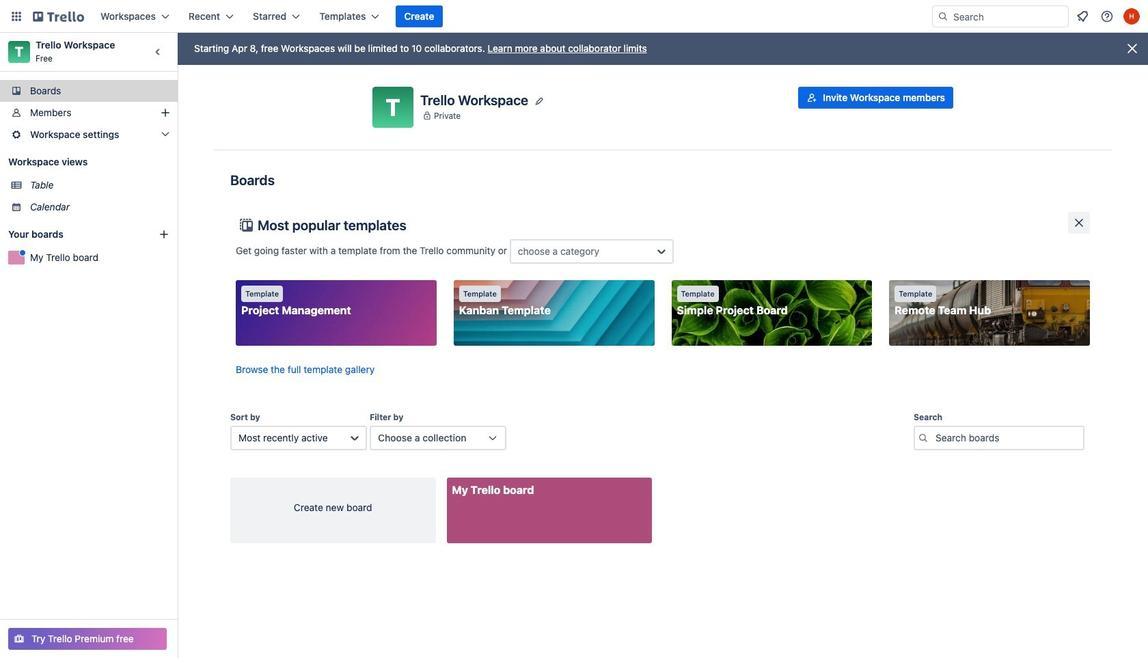 Task type: locate. For each thing, give the bounding box(es) containing it.
0 notifications image
[[1075, 8, 1091, 25]]

workspace navigation collapse icon image
[[149, 42, 168, 62]]

add board image
[[159, 229, 170, 240]]

primary element
[[0, 0, 1149, 33]]

Search field
[[949, 7, 1069, 26]]



Task type: describe. For each thing, give the bounding box(es) containing it.
open information menu image
[[1101, 10, 1114, 23]]

your boards with 1 items element
[[8, 226, 138, 243]]

Search boards text field
[[914, 426, 1085, 451]]

back to home image
[[33, 5, 84, 27]]

search image
[[938, 11, 949, 22]]

howard (howard38800628) image
[[1124, 8, 1140, 25]]



Task type: vqa. For each thing, say whether or not it's contained in the screenshot.
Activity
no



